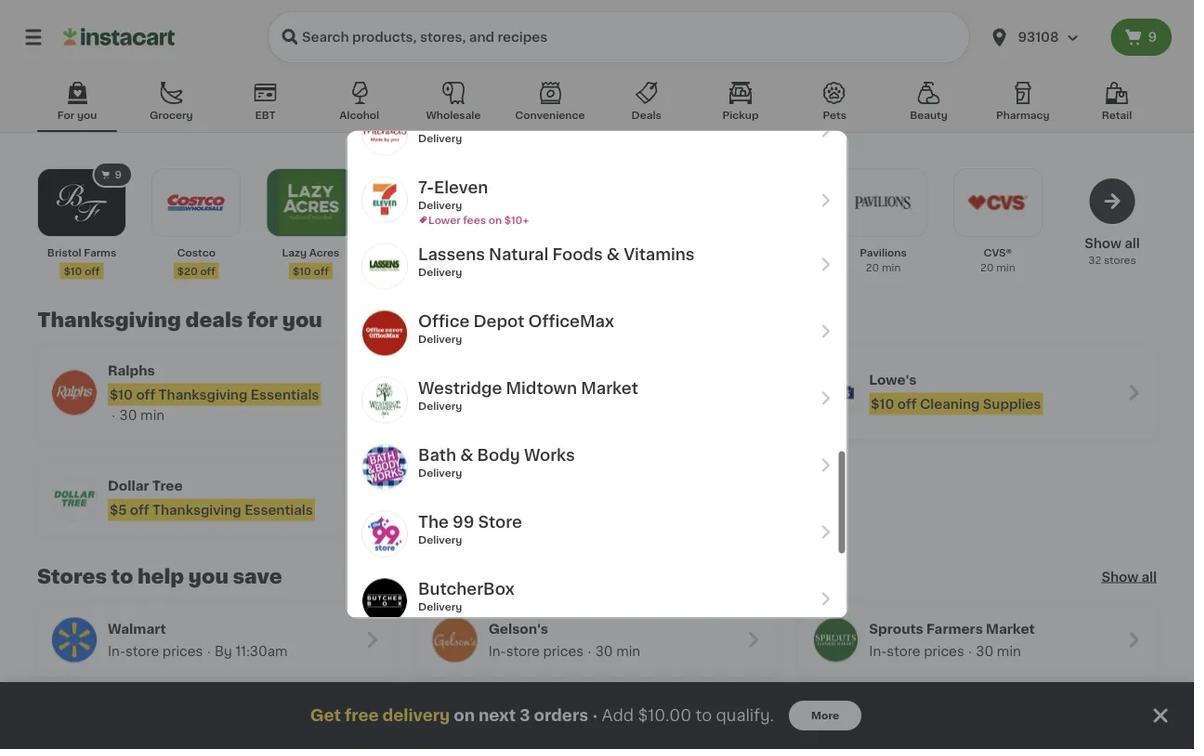 Task type: locate. For each thing, give the bounding box(es) containing it.
butcherbox
[[418, 582, 514, 597]]

by 11:30am
[[215, 645, 288, 658]]

1 prices from the left
[[163, 645, 203, 658]]

tab panel
[[28, 162, 1167, 749]]

0 horizontal spatial sprouts farmers market
[[606, 248, 733, 258]]

on inside treatment tracker modal dialog
[[454, 708, 475, 724]]

off
[[85, 266, 100, 276], [200, 266, 215, 276], [314, 266, 329, 276], [136, 388, 155, 401], [511, 398, 530, 411], [898, 398, 917, 411], [130, 504, 149, 517]]

thanksgiving up ralphs
[[37, 311, 181, 330]]

& inside bath & body works delivery
[[460, 448, 473, 464]]

& inside lassens natural foods & vitamins delivery
[[607, 247, 620, 263]]

butcherbox delivery
[[418, 582, 514, 612]]

0 vertical spatial $5
[[491, 398, 508, 411]]

1 in-store prices from the left
[[108, 645, 203, 658]]

2 20 from the left
[[981, 263, 994, 273]]

in-store prices
[[108, 645, 203, 658], [489, 645, 584, 658], [870, 645, 965, 658]]

you right for
[[282, 311, 323, 330]]

2 prices from the left
[[543, 645, 584, 658]]

$10 inside lazy acres $10 off
[[293, 266, 311, 276]]

store
[[126, 645, 159, 658], [506, 645, 540, 658], [887, 645, 921, 658]]

to right $10.00
[[696, 708, 712, 724]]

1 horizontal spatial &
[[607, 247, 620, 263]]

thanksgiving down deals
[[159, 388, 248, 401]]

3 prices from the left
[[924, 645, 965, 658]]

1 vertical spatial cvs®
[[489, 729, 526, 742]]

instacart image
[[63, 26, 175, 48]]

0 vertical spatial 9
[[1149, 31, 1158, 44]]

1 vertical spatial &
[[460, 448, 473, 464]]

gelson's for gelson's
[[489, 623, 549, 636]]

delivery down wholesale
[[418, 133, 462, 144]]

min inside gelson's 30 min
[[539, 263, 558, 273]]

ralphs
[[108, 364, 155, 377]]

lowe's
[[870, 373, 917, 386]]

thanksgiving deals for you
[[37, 311, 323, 330]]

wholesale button
[[414, 78, 494, 132]]

0 vertical spatial &
[[607, 247, 620, 263]]

off down ralphs
[[136, 388, 155, 401]]

officemax
[[528, 314, 614, 330]]

0 horizontal spatial you
[[77, 110, 97, 120]]

1 vertical spatial show
[[1102, 570, 1139, 583]]

next
[[479, 708, 516, 724]]

1 vertical spatial sprouts farmers market
[[870, 623, 1035, 636]]

0 horizontal spatial to
[[111, 567, 133, 587]]

7 delivery from the top
[[418, 535, 462, 545]]

1 horizontal spatial on
[[488, 215, 502, 225]]

on
[[488, 215, 502, 225], [454, 708, 475, 724]]

thanksgiving down midtown
[[533, 398, 622, 411]]

$5 off thanksgiving essentials
[[491, 398, 694, 411], [110, 504, 313, 517]]

$5 down dollar
[[110, 504, 127, 517]]

shop categories tab list
[[37, 78, 1158, 132]]

0 vertical spatial show
[[1085, 237, 1122, 250]]

to left help
[[111, 567, 133, 587]]

1 vertical spatial $5
[[110, 504, 127, 517]]

0 vertical spatial to
[[111, 567, 133, 587]]

essentials
[[251, 388, 319, 401], [626, 398, 694, 411], [245, 504, 313, 517]]

office depot officemax image
[[362, 311, 407, 356]]

8 delivery from the top
[[418, 602, 462, 612]]

0 horizontal spatial $5
[[110, 504, 127, 517]]

3 delivery from the top
[[418, 267, 462, 278]]

7-eleven
[[418, 180, 488, 196]]

to inside tab panel
[[111, 567, 133, 587]]

1 horizontal spatial prices
[[543, 645, 584, 658]]

beauty button
[[889, 78, 969, 132]]

all inside show all 32 stores
[[1125, 237, 1141, 250]]

on right fees
[[488, 215, 502, 225]]

off down dollar tree
[[130, 504, 149, 517]]

by
[[215, 645, 232, 658]]

1 horizontal spatial $5 off thanksgiving essentials
[[491, 398, 694, 411]]

1 horizontal spatial sprouts farmers market
[[870, 623, 1035, 636]]

1 vertical spatial $5 off thanksgiving essentials
[[110, 504, 313, 517]]

$10 down ralphs
[[110, 388, 133, 401]]

1 vertical spatial you
[[282, 311, 323, 330]]

0 horizontal spatial 9
[[115, 170, 122, 180]]

0 vertical spatial you
[[77, 110, 97, 120]]

min inside the pavilions 20 min
[[882, 263, 901, 273]]

vons
[[412, 248, 439, 258]]

market inside westridge midtown market delivery
[[581, 381, 638, 397]]

1 vertical spatial farmers
[[927, 623, 984, 636]]

dialog containing 7-eleven
[[346, 99, 848, 635]]

all
[[1125, 237, 1141, 250], [1142, 570, 1158, 583]]

westridge midtown market delivery
[[418, 381, 638, 411]]

0 vertical spatial $5 off thanksgiving essentials
[[491, 398, 694, 411]]

delivery down butcherbox
[[418, 602, 462, 612]]

lassens natural foods & vitamins delivery
[[418, 247, 695, 278]]

store
[[478, 515, 522, 530]]

1 horizontal spatial 9
[[1149, 31, 1158, 44]]

20
[[866, 263, 880, 273], [981, 263, 994, 273]]

0 vertical spatial market
[[696, 248, 733, 258]]

off inside bristol farms $10 off
[[85, 266, 100, 276]]

vitamins
[[624, 247, 695, 263]]

$5 off thanksgiving essentials for dollar tree
[[110, 504, 313, 517]]

delivery inside westridge midtown market delivery
[[418, 401, 462, 411]]

20 inside cvs® 20 min
[[981, 263, 994, 273]]

1 vertical spatial all
[[1142, 570, 1158, 583]]

gelson's for gelson's 30 min
[[517, 248, 563, 258]]

$10 down bristol
[[64, 266, 82, 276]]

delivery down westridge
[[418, 401, 462, 411]]

0 horizontal spatial in-store prices
[[108, 645, 203, 658]]

0 vertical spatial cvs®
[[984, 248, 1013, 258]]

off down acres
[[314, 266, 329, 276]]

tab panel containing thanksgiving deals for you
[[28, 162, 1167, 749]]

9 up farms in the left of the page
[[115, 170, 122, 180]]

2 vertical spatial market
[[987, 623, 1035, 636]]

$5 off thanksgiving essentials down tree
[[110, 504, 313, 517]]

0 horizontal spatial in-
[[108, 645, 126, 658]]

sprouts
[[606, 248, 648, 258], [870, 623, 924, 636]]

depot
[[473, 314, 524, 330]]

delivery inside the 99 store delivery
[[418, 535, 462, 545]]

$10 off cleaning supplies
[[872, 398, 1042, 411]]

off down midtown
[[511, 398, 530, 411]]

delivery inside office depot officemax delivery
[[418, 334, 462, 345]]

0 horizontal spatial prices
[[163, 645, 203, 658]]

0 horizontal spatial $5 off thanksgiving essentials
[[110, 504, 313, 517]]

0 vertical spatial all
[[1125, 237, 1141, 250]]

$20
[[177, 266, 198, 276]]

the 99 store delivery
[[418, 515, 522, 545]]

1 vertical spatial to
[[696, 708, 712, 724]]

$10 down "lazy"
[[293, 266, 311, 276]]

0 horizontal spatial &
[[460, 448, 473, 464]]

0 horizontal spatial on
[[454, 708, 475, 724]]

show for show all 32 stores
[[1085, 237, 1122, 250]]

$5 for dollar tree
[[110, 504, 127, 517]]

2 store from the left
[[506, 645, 540, 658]]

michaels image
[[362, 111, 407, 155]]

1 20 from the left
[[866, 263, 880, 273]]

bath & body works image
[[362, 445, 407, 490]]

works
[[524, 448, 575, 464]]

6 delivery from the top
[[418, 468, 462, 478]]

2 horizontal spatial store
[[887, 645, 921, 658]]

0 horizontal spatial 20
[[866, 263, 880, 273]]

farms
[[84, 248, 116, 258]]

0 horizontal spatial market
[[581, 381, 638, 397]]

min inside $10 off thanksgiving essentials 30 min
[[140, 409, 165, 422]]

cvs®
[[984, 248, 1013, 258], [489, 729, 526, 742]]

cvs® inside cvs® 20 min
[[984, 248, 1013, 258]]

& right bath
[[460, 448, 473, 464]]

in-
[[108, 645, 126, 658], [489, 645, 506, 658], [870, 645, 887, 658]]

thanksgiving
[[37, 311, 181, 330], [159, 388, 248, 401], [533, 398, 622, 411], [152, 504, 242, 517]]

delivery down the
[[418, 535, 462, 545]]

dollar
[[108, 479, 149, 492]]

all inside popup button
[[1142, 570, 1158, 583]]

to inside treatment tracker modal dialog
[[696, 708, 712, 724]]

1 horizontal spatial you
[[189, 567, 229, 587]]

bristol
[[47, 248, 81, 258]]

9
[[1149, 31, 1158, 44], [115, 170, 122, 180]]

1 horizontal spatial in-store prices
[[489, 645, 584, 658]]

1 horizontal spatial farmers
[[927, 623, 984, 636]]

to
[[111, 567, 133, 587], [696, 708, 712, 724]]

0 vertical spatial sprouts farmers market
[[606, 248, 733, 258]]

1 horizontal spatial all
[[1142, 570, 1158, 583]]

1 30 min from the left
[[596, 645, 641, 658]]

prices for walmart
[[163, 645, 203, 658]]

30 min
[[596, 645, 641, 658], [977, 645, 1022, 658]]

& right foods
[[607, 247, 620, 263]]

30 min for sprouts farmers market
[[977, 645, 1022, 658]]

3 store from the left
[[887, 645, 921, 658]]

1 horizontal spatial store
[[506, 645, 540, 658]]

grocery button
[[131, 78, 211, 132]]

body
[[477, 448, 520, 464]]

farmers inside the sprouts farmers market link
[[650, 248, 693, 258]]

1 horizontal spatial 30 min
[[977, 645, 1022, 658]]

1 horizontal spatial 20
[[981, 263, 994, 273]]

20 for pavilions 20 min
[[866, 263, 880, 273]]

for
[[247, 311, 278, 330]]

delivery up lower
[[418, 200, 462, 211]]

1 vertical spatial gelson's
[[489, 623, 549, 636]]

show inside popup button
[[1102, 570, 1139, 583]]

2 in-store prices from the left
[[489, 645, 584, 658]]

delivery down "office"
[[418, 334, 462, 345]]

min inside cvs® 20 min
[[997, 263, 1016, 273]]

20 inside the pavilions 20 min
[[866, 263, 880, 273]]

show inside show all 32 stores
[[1085, 237, 1122, 250]]

office
[[418, 314, 469, 330]]

&
[[607, 247, 620, 263], [460, 448, 473, 464]]

2 horizontal spatial you
[[282, 311, 323, 330]]

show all button
[[1102, 568, 1158, 586]]

2 horizontal spatial in-store prices
[[870, 645, 965, 658]]

2 30 min from the left
[[977, 645, 1022, 658]]

1 vertical spatial sprouts
[[870, 623, 924, 636]]

4 delivery from the top
[[418, 334, 462, 345]]

0 vertical spatial gelson's
[[517, 248, 563, 258]]

you right for on the top of page
[[77, 110, 97, 120]]

0 horizontal spatial all
[[1125, 237, 1141, 250]]

0 vertical spatial farmers
[[650, 248, 693, 258]]

pets button
[[795, 78, 875, 132]]

1 delivery from the top
[[418, 133, 462, 144]]

30 inside gelson's 30 min
[[522, 263, 536, 273]]

1 horizontal spatial market
[[696, 248, 733, 258]]

1 in- from the left
[[108, 645, 126, 658]]

in- for gelson's
[[489, 645, 506, 658]]

99
[[452, 515, 474, 530]]

walmart
[[108, 623, 166, 636]]

lassens
[[418, 247, 485, 263]]

0 horizontal spatial 30 min
[[596, 645, 641, 658]]

in- for sprouts farmers market
[[870, 645, 887, 658]]

on left the next
[[454, 708, 475, 724]]

retail button
[[1078, 78, 1158, 132]]

2 horizontal spatial prices
[[924, 645, 965, 658]]

dialog
[[346, 99, 848, 635]]

delivery
[[383, 708, 450, 724]]

stores
[[1105, 255, 1137, 265]]

min inside vons 30 min
[[424, 263, 443, 273]]

min
[[424, 263, 443, 273], [539, 263, 558, 273], [882, 263, 901, 273], [997, 263, 1016, 273], [140, 409, 165, 422], [617, 645, 641, 658], [998, 645, 1022, 658]]

the
[[418, 515, 449, 530]]

get
[[310, 708, 341, 724]]

9 inside button
[[1149, 31, 1158, 44]]

off down farms in the left of the page
[[85, 266, 100, 276]]

you
[[77, 110, 97, 120], [282, 311, 323, 330], [189, 567, 229, 587]]

0 vertical spatial sprouts
[[606, 248, 648, 258]]

0 horizontal spatial cvs®
[[489, 729, 526, 742]]

2 in- from the left
[[489, 645, 506, 658]]

1 horizontal spatial $5
[[491, 398, 508, 411]]

0 horizontal spatial store
[[126, 645, 159, 658]]

store for gelson's
[[506, 645, 540, 658]]

5 delivery from the top
[[418, 401, 462, 411]]

all for show all 32 stores
[[1125, 237, 1141, 250]]

delivery down bath
[[418, 468, 462, 478]]

9 button
[[1112, 19, 1173, 56]]

off inside costco $20 off
[[200, 266, 215, 276]]

all for show all
[[1142, 570, 1158, 583]]

$5 down target
[[491, 398, 508, 411]]

1 vertical spatial market
[[581, 381, 638, 397]]

1 vertical spatial on
[[454, 708, 475, 724]]

1 horizontal spatial to
[[696, 708, 712, 724]]

1 horizontal spatial in-
[[489, 645, 506, 658]]

convenience
[[515, 110, 585, 120]]

2 horizontal spatial in-
[[870, 645, 887, 658]]

1 vertical spatial 9
[[115, 170, 122, 180]]

9 up the retail button
[[1149, 31, 1158, 44]]

1 store from the left
[[126, 645, 159, 658]]

0 horizontal spatial farmers
[[650, 248, 693, 258]]

gelson's down butcherbox delivery
[[489, 623, 549, 636]]

2 horizontal spatial market
[[987, 623, 1035, 636]]

prices for sprouts farmers market
[[924, 645, 965, 658]]

1 horizontal spatial sprouts
[[870, 623, 924, 636]]

cvs® for cvs®
[[489, 729, 526, 742]]

off down lowe's
[[898, 398, 917, 411]]

2 vertical spatial you
[[189, 567, 229, 587]]

off right $20
[[200, 266, 215, 276]]

$5 off thanksgiving essentials down midtown
[[491, 398, 694, 411]]

3 in-store prices from the left
[[870, 645, 965, 658]]

30
[[408, 263, 422, 273], [522, 263, 536, 273], [120, 409, 137, 422], [596, 645, 613, 658], [977, 645, 994, 658]]

3 in- from the left
[[870, 645, 887, 658]]

gelson's down $10+
[[517, 248, 563, 258]]

you right help
[[189, 567, 229, 587]]

1 horizontal spatial cvs®
[[984, 248, 1013, 258]]

delivery down 'lassens'
[[418, 267, 462, 278]]

for you button
[[37, 78, 117, 132]]

pavilions
[[860, 248, 907, 258]]

7-
[[418, 180, 434, 196]]

fees
[[463, 215, 486, 225]]



Task type: vqa. For each thing, say whether or not it's contained in the screenshot.


Task type: describe. For each thing, give the bounding box(es) containing it.
you for stores to help you save
[[189, 567, 229, 587]]

alcohol button
[[320, 78, 400, 132]]

get free delivery on next 3 orders • add $10.00 to qualify.
[[310, 708, 775, 724]]

$5 for target
[[491, 398, 508, 411]]

the 99 store image
[[362, 512, 407, 557]]

$10 inside $10 off thanksgiving essentials 30 min
[[110, 388, 133, 401]]

for
[[57, 110, 75, 120]]

foods
[[552, 247, 603, 263]]

in- for walmart
[[108, 645, 126, 658]]

tree
[[152, 479, 183, 492]]

off inside lazy acres $10 off
[[314, 266, 329, 276]]

pickup button
[[701, 78, 781, 132]]

pets
[[823, 110, 847, 120]]

$10 down lowe's
[[872, 398, 895, 411]]

thanksgiving inside $10 off thanksgiving essentials 30 min
[[159, 388, 248, 401]]

grocery
[[150, 110, 193, 120]]

midtown
[[506, 381, 577, 397]]

show all
[[1102, 570, 1158, 583]]

store for walmart
[[126, 645, 159, 658]]

show all 32 stores
[[1085, 237, 1141, 265]]

help
[[138, 567, 184, 587]]

32
[[1089, 255, 1102, 265]]

stores to help you save
[[37, 567, 282, 587]]

you for thanksgiving deals for you
[[282, 311, 323, 330]]

essentials inside $10 off thanksgiving essentials 30 min
[[251, 388, 319, 401]]

show for show all
[[1102, 570, 1139, 583]]

in-store prices for gelson's
[[489, 645, 584, 658]]

bath
[[418, 448, 456, 464]]

cleaning
[[920, 398, 980, 411]]

butcherbox image
[[362, 579, 407, 624]]

in-store prices for walmart
[[108, 645, 203, 658]]

cvs® link
[[418, 700, 777, 749]]

more button
[[789, 701, 862, 731]]

lassens natural foods & vitamins image
[[362, 245, 407, 289]]

alcohol
[[340, 110, 380, 120]]

3
[[520, 708, 530, 724]]

pharmacy button
[[984, 78, 1064, 132]]

20 for cvs® 20 min
[[981, 263, 994, 273]]

orders
[[534, 708, 589, 724]]

delivery inside butcherbox delivery
[[418, 602, 462, 612]]

0 vertical spatial on
[[488, 215, 502, 225]]

7 eleven image
[[362, 178, 407, 222]]

30 min for gelson's
[[596, 645, 641, 658]]

supplies
[[984, 398, 1042, 411]]

cvs® for cvs® 20 min
[[984, 248, 1013, 258]]

pavilions 20 min
[[860, 248, 907, 273]]

costco $20 off
[[177, 248, 216, 276]]

thanksgiving down tree
[[152, 504, 242, 517]]

bristol farms $10 off
[[47, 248, 116, 276]]

save
[[233, 567, 282, 587]]

essentials for dollar tree
[[245, 504, 313, 517]]

off inside $10 off thanksgiving essentials 30 min
[[136, 388, 155, 401]]

9 inside tab panel
[[115, 170, 122, 180]]

for you
[[57, 110, 97, 120]]

$10 inside bristol farms $10 off
[[64, 266, 82, 276]]

lazy
[[282, 248, 307, 258]]

you inside button
[[77, 110, 97, 120]]

prices for gelson's
[[543, 645, 584, 658]]

$10.00
[[638, 708, 692, 724]]

wholesale
[[426, 110, 481, 120]]

beauty
[[910, 110, 948, 120]]

westridge midtown market image
[[362, 378, 407, 423]]

vons 30 min
[[408, 248, 443, 273]]

30 inside $10 off thanksgiving essentials 30 min
[[120, 409, 137, 422]]

more
[[812, 711, 840, 721]]

retail
[[1102, 110, 1133, 120]]

•
[[592, 708, 598, 723]]

$5 off thanksgiving essentials for target
[[491, 398, 694, 411]]

0 horizontal spatial sprouts
[[606, 248, 648, 258]]

eleven
[[434, 180, 488, 196]]

stores
[[37, 567, 107, 587]]

2 delivery from the top
[[418, 200, 462, 211]]

sprouts farmers market link
[[606, 168, 733, 275]]

lazy acres $10 off
[[282, 248, 340, 276]]

dollar tree
[[108, 479, 183, 492]]

free
[[345, 708, 379, 724]]

pickup
[[723, 110, 759, 120]]

gelson's 30 min
[[517, 248, 563, 273]]

ebt
[[255, 110, 276, 120]]

bath & body works delivery
[[418, 448, 575, 478]]

target
[[489, 373, 533, 386]]

deals button
[[607, 78, 687, 132]]

lower
[[428, 215, 460, 225]]

cvs® 20 min
[[981, 248, 1016, 273]]

essentials for target
[[626, 398, 694, 411]]

store for sprouts farmers market
[[887, 645, 921, 658]]

add
[[602, 708, 634, 724]]

treatment tracker modal dialog
[[0, 683, 1195, 749]]

deals
[[186, 311, 243, 330]]

costco
[[177, 248, 216, 258]]

delivery inside bath & body works delivery
[[418, 468, 462, 478]]

lower fees on $10+
[[428, 215, 529, 225]]

30 inside vons 30 min
[[408, 263, 422, 273]]

ebt button
[[225, 78, 305, 132]]

office depot officemax delivery
[[418, 314, 614, 345]]

delivery link
[[362, 111, 836, 155]]

natural
[[489, 247, 548, 263]]

11:30am
[[236, 645, 288, 658]]

westridge
[[418, 381, 502, 397]]

in-store prices for sprouts farmers market
[[870, 645, 965, 658]]

$10+
[[504, 215, 529, 225]]

acres
[[309, 248, 340, 258]]

delivery inside lassens natural foods & vitamins delivery
[[418, 267, 462, 278]]



